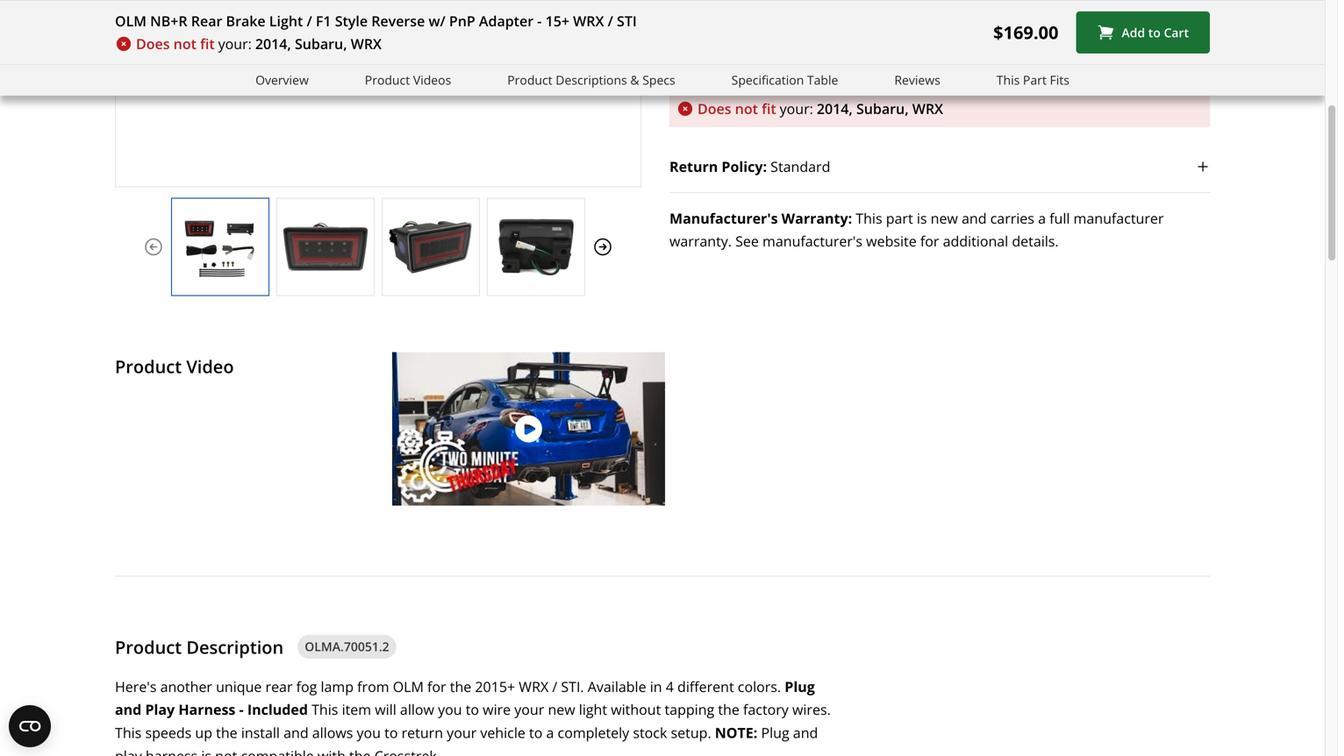 Task type: locate. For each thing, give the bounding box(es) containing it.
1 horizontal spatial new
[[931, 209, 959, 228]]

1 horizontal spatial a
[[1039, 209, 1046, 228]]

and down wires.
[[793, 724, 819, 743]]

return
[[670, 157, 718, 176]]

is inside this part is new and carries a full manufacturer warranty. see manufacturer's website for additional details.
[[917, 209, 928, 228]]

0 vertical spatial -
[[538, 11, 542, 30]]

1 vertical spatial a
[[547, 724, 554, 743]]

2 vertical spatial olm
[[393, 678, 424, 696]]

olma.70051.2 olm nb+r rear brake light / f1 style reverse w/ pnp adapter - 15+ wrx / sti -clear lens, gloss black base, red bar-wrx / sti, image
[[172, 216, 269, 278], [277, 216, 374, 278], [383, 216, 479, 278], [488, 216, 585, 278]]

1 vertical spatial does
[[698, 99, 732, 118]]

for inside this part is new and carries a full manufacturer warranty. see manufacturer's website for additional details.
[[921, 232, 940, 250]]

0 horizontal spatial not
[[174, 34, 197, 53]]

1 horizontal spatial your:
[[780, 99, 814, 118]]

video
[[186, 354, 234, 379]]

your right wire
[[515, 701, 545, 720]]

1 horizontal spatial for
[[921, 232, 940, 250]]

does not fit your: 2014, subaru, wrx down 'table'
[[698, 99, 944, 118]]

is down up
[[201, 747, 212, 757]]

1 vertical spatial for
[[428, 678, 447, 696]]

does down olm image at the top right
[[698, 99, 732, 118]]

for right website
[[921, 232, 940, 250]]

2 horizontal spatial /
[[608, 11, 614, 30]]

cart
[[1165, 24, 1190, 41]]

2 horizontal spatial not
[[735, 99, 758, 118]]

1 horizontal spatial is
[[917, 209, 928, 228]]

product left videos at top
[[365, 72, 410, 88]]

the
[[450, 678, 472, 696], [718, 701, 740, 720], [216, 724, 238, 743], [349, 747, 371, 757]]

2014,
[[255, 34, 291, 53], [817, 99, 853, 118]]

1 horizontal spatial not
[[215, 747, 237, 757]]

0 vertical spatial subaru,
[[295, 34, 347, 53]]

/
[[307, 11, 312, 30], [608, 11, 614, 30], [553, 678, 558, 696]]

0 horizontal spatial is
[[201, 747, 212, 757]]

0 horizontal spatial your
[[447, 724, 477, 743]]

0 vertical spatial &
[[1065, 5, 1073, 21]]

new
[[931, 209, 959, 228], [548, 701, 576, 720]]

plug inside plug and play harness is not compatible with the crosstrek.
[[762, 724, 790, 743]]

& left trusted
[[1065, 5, 1073, 21]]

0 vertical spatial is
[[917, 209, 928, 228]]

0 vertical spatial new
[[931, 209, 959, 228]]

1 horizontal spatial subaru,
[[857, 99, 909, 118]]

and inside plug and play harness is not compatible with the crosstrek.
[[793, 724, 819, 743]]

2014, down light
[[255, 34, 291, 53]]

up
[[195, 724, 212, 743]]

does not fit your: 2014, subaru, wrx down brake
[[136, 34, 382, 53]]

you down item
[[357, 724, 381, 743]]

see
[[736, 232, 759, 250]]

wrx right 2015+
[[519, 678, 549, 696]]

part
[[1024, 72, 1047, 88]]

1 vertical spatial you
[[357, 724, 381, 743]]

is
[[917, 209, 928, 228], [201, 747, 212, 757]]

0 vertical spatial your
[[515, 701, 545, 720]]

rear
[[266, 678, 293, 696]]

a left completely
[[547, 724, 554, 743]]

0 vertical spatial 2014,
[[255, 34, 291, 53]]

/ left f1
[[307, 11, 312, 30]]

setup.
[[671, 724, 712, 743]]

0 horizontal spatial olm
[[115, 11, 147, 30]]

does down nb+r
[[136, 34, 170, 53]]

policy:
[[722, 157, 767, 176]]

your: down specification table link
[[780, 99, 814, 118]]

olm right of
[[843, 56, 869, 72]]

part
[[886, 209, 914, 228]]

4 olma.70051.2 olm nb+r rear brake light / f1 style reverse w/ pnp adapter - 15+ wrx / sti -clear lens, gloss black base, red bar-wrx / sti, image from the left
[[488, 216, 585, 278]]

to right vehicle
[[529, 724, 543, 743]]

1 vertical spatial plug
[[762, 724, 790, 743]]

w/
[[429, 11, 446, 30]]

0 horizontal spatial your:
[[218, 34, 252, 53]]

0 horizontal spatial 2014,
[[255, 34, 291, 53]]

shipping!
[[728, 5, 780, 21]]

1 vertical spatial 2014,
[[817, 99, 853, 118]]

not down nb+r
[[174, 34, 197, 53]]

subaru, down f1
[[295, 34, 347, 53]]

0 vertical spatial a
[[1039, 209, 1046, 228]]

light
[[579, 701, 608, 720]]

and down here's
[[115, 701, 142, 720]]

0 vertical spatial plug
[[785, 678, 815, 696]]

0 horizontal spatial new
[[548, 701, 576, 720]]

1 horizontal spatial does
[[698, 99, 732, 118]]

product for product video
[[115, 354, 182, 379]]

1 vertical spatial olm
[[843, 56, 869, 72]]

style
[[335, 11, 368, 30]]

you down here's another unique rear fog lamp from olm for the 2015+ wrx / sti.  available in 4 different colors.
[[438, 701, 462, 720]]

and
[[962, 209, 987, 228], [115, 701, 142, 720], [284, 724, 309, 743], [793, 724, 819, 743]]

to left wire
[[466, 701, 479, 720]]

another
[[160, 678, 212, 696]]

2014, down 'table'
[[817, 99, 853, 118]]

olm inside authorized dealer of olm
[[843, 56, 869, 72]]

is right part
[[917, 209, 928, 228]]

product
[[365, 72, 410, 88], [508, 72, 553, 88], [115, 354, 182, 379], [115, 635, 182, 660]]

0 vertical spatial does
[[136, 34, 170, 53]]

&
[[1065, 5, 1073, 21], [631, 72, 640, 88]]

stock
[[633, 724, 668, 743]]

fog
[[296, 678, 317, 696]]

brake
[[226, 11, 266, 30]]

install
[[241, 724, 280, 743]]

factory
[[744, 701, 789, 720]]

1 vertical spatial is
[[201, 747, 212, 757]]

and inside plug and play harness - included
[[115, 701, 142, 720]]

1 vertical spatial -
[[239, 701, 244, 720]]

olm left nb+r
[[115, 11, 147, 30]]

and up compatible
[[284, 724, 309, 743]]

not down harness
[[215, 747, 237, 757]]

1 horizontal spatial &
[[1065, 5, 1073, 21]]

1 vertical spatial your
[[447, 724, 477, 743]]

for up the 'allow'
[[428, 678, 447, 696]]

0 horizontal spatial a
[[547, 724, 554, 743]]

this
[[997, 72, 1020, 88], [856, 209, 883, 228], [312, 701, 338, 720], [115, 724, 142, 743]]

0 horizontal spatial does
[[136, 34, 170, 53]]

0 horizontal spatial -
[[239, 701, 244, 720]]

wires.
[[793, 701, 831, 720]]

1 horizontal spatial 2014,
[[817, 99, 853, 118]]

add to cart
[[1122, 24, 1190, 41]]

- down unique
[[239, 701, 244, 720]]

subaru, down reviews link in the right of the page
[[857, 99, 909, 118]]

new down "sti."
[[548, 701, 576, 720]]

0 horizontal spatial subaru,
[[295, 34, 347, 53]]

product for product descriptions & specs
[[508, 72, 553, 88]]

1 vertical spatial &
[[631, 72, 640, 88]]

& left specs
[[631, 72, 640, 88]]

product left video
[[115, 354, 182, 379]]

0 vertical spatial your:
[[218, 34, 252, 53]]

new up 'additional' at the top of the page
[[931, 209, 959, 228]]

/ left sti
[[608, 11, 614, 30]]

free shipping! on orders over $199
[[700, 5, 894, 21]]

olm up the 'allow'
[[393, 678, 424, 696]]

2 vertical spatial not
[[215, 747, 237, 757]]

reviews
[[895, 72, 941, 88]]

plug
[[785, 678, 815, 696], [762, 724, 790, 743]]

this for part
[[997, 72, 1020, 88]]

completely
[[558, 724, 630, 743]]

0 vertical spatial for
[[921, 232, 940, 250]]

wire
[[483, 701, 511, 720]]

and inside this part is new and carries a full manufacturer warranty. see manufacturer's website for additional details.
[[962, 209, 987, 228]]

over
[[841, 5, 865, 21]]

available
[[588, 678, 647, 696]]

and up 'additional' at the top of the page
[[962, 209, 987, 228]]

your: down brake
[[218, 34, 252, 53]]

0 vertical spatial you
[[438, 701, 462, 720]]

0 horizontal spatial you
[[357, 724, 381, 743]]

& for excellent
[[1065, 5, 1073, 21]]

fit down rear on the top left of the page
[[200, 34, 215, 53]]

the left 2015+
[[450, 678, 472, 696]]

product up here's
[[115, 635, 182, 660]]

plug down factory
[[762, 724, 790, 743]]

to
[[1149, 24, 1161, 41], [466, 701, 479, 720], [385, 724, 398, 743], [529, 724, 543, 743]]

olm link
[[843, 54, 869, 73]]

plug inside plug and play harness - included
[[785, 678, 815, 696]]

olm
[[115, 11, 147, 30], [843, 56, 869, 72], [393, 678, 424, 696]]

plug up wires.
[[785, 678, 815, 696]]

the right up
[[216, 724, 238, 743]]

1 horizontal spatial does not fit your: 2014, subaru, wrx
[[698, 99, 944, 118]]

does
[[136, 34, 170, 53], [698, 99, 732, 118]]

this inside this part is new and carries a full manufacturer warranty. see manufacturer's website for additional details.
[[856, 209, 883, 228]]

0 vertical spatial not
[[174, 34, 197, 53]]

allow
[[400, 701, 435, 720]]

plug for plug and play harness - included
[[785, 678, 815, 696]]

-
[[538, 11, 542, 30], [239, 701, 244, 720]]

harness
[[178, 701, 236, 720]]

wrx right '15+'
[[573, 11, 604, 30]]

specification table
[[732, 72, 839, 88]]

carries
[[991, 209, 1035, 228]]

0 vertical spatial fit
[[200, 34, 215, 53]]

the inside plug and play harness is not compatible with the crosstrek.
[[349, 747, 371, 757]]

your down plug and play harness - included
[[447, 724, 477, 743]]

this for item
[[312, 701, 338, 720]]

subaru,
[[295, 34, 347, 53], [857, 99, 909, 118]]

plug and play harness is not compatible with the crosstrek.
[[115, 724, 819, 757]]

add to cart button
[[1077, 11, 1211, 54]]

light
[[269, 11, 303, 30]]

/ left "sti."
[[553, 678, 558, 696]]

not down specification
[[735, 99, 758, 118]]

1 horizontal spatial fit
[[762, 99, 777, 118]]

2 olma.70051.2 olm nb+r rear brake light / f1 style reverse w/ pnp adapter - 15+ wrx / sti -clear lens, gloss black base, red bar-wrx / sti, image from the left
[[277, 216, 374, 278]]

product left descriptions
[[508, 72, 553, 88]]

fit down specification
[[762, 99, 777, 118]]

go to right image image
[[593, 236, 614, 257]]

for
[[921, 232, 940, 250], [428, 678, 447, 696]]

product videos
[[365, 72, 451, 88]]

2 horizontal spatial olm
[[843, 56, 869, 72]]

0 horizontal spatial &
[[631, 72, 640, 88]]

item
[[342, 701, 371, 720]]

a
[[1039, 209, 1046, 228], [547, 724, 554, 743]]

vehicle
[[481, 724, 526, 743]]

15+
[[546, 11, 570, 30]]

sti.
[[561, 678, 584, 696]]

- left '15+'
[[538, 11, 542, 30]]

0 vertical spatial does not fit your: 2014, subaru, wrx
[[136, 34, 382, 53]]

speeds
[[145, 724, 192, 743]]

the right with
[[349, 747, 371, 757]]

nb+r
[[150, 11, 188, 30]]

1 vertical spatial new
[[548, 701, 576, 720]]

product video
[[115, 354, 234, 379]]

description
[[186, 635, 284, 660]]

reviews link
[[895, 70, 941, 90]]

1 horizontal spatial you
[[438, 701, 462, 720]]

to right add
[[1149, 24, 1161, 41]]

colors.
[[738, 678, 781, 696]]

a left full
[[1039, 209, 1046, 228]]



Task type: describe. For each thing, give the bounding box(es) containing it.
unique
[[216, 678, 262, 696]]

table
[[808, 72, 839, 88]]

play
[[115, 747, 142, 757]]

0 horizontal spatial does not fit your: 2014, subaru, wrx
[[136, 34, 382, 53]]

1 horizontal spatial -
[[538, 11, 542, 30]]

olm nb+r rear brake light / f1 style reverse w/ pnp adapter - 15+ wrx / sti
[[115, 11, 637, 30]]

1 olma.70051.2 olm nb+r rear brake light / f1 style reverse w/ pnp adapter - 15+ wrx / sti -clear lens, gloss black base, red bar-wrx / sti, image from the left
[[172, 216, 269, 278]]

1 horizontal spatial /
[[553, 678, 558, 696]]

manufacturer
[[1074, 209, 1165, 228]]

harness
[[146, 747, 198, 757]]

olm image
[[670, 52, 719, 76]]

the up 'note:'
[[718, 701, 740, 720]]

lamp
[[321, 678, 354, 696]]

trusted
[[1076, 5, 1120, 21]]

product description
[[115, 635, 284, 660]]

1 horizontal spatial your
[[515, 701, 545, 720]]

this item will allow you to wire your new light without tapping the factory wires. this speeds up the install and allows you to return your vehicle to a completely stock setup.
[[115, 701, 831, 743]]

crosstrek.
[[375, 747, 441, 757]]

1 vertical spatial does not fit your: 2014, subaru, wrx
[[698, 99, 944, 118]]

product videos link
[[365, 70, 451, 90]]

this part is new and carries a full manufacturer warranty. see manufacturer's website for additional details.
[[670, 209, 1165, 250]]

overview
[[256, 72, 309, 88]]

will
[[375, 701, 397, 720]]

0 horizontal spatial for
[[428, 678, 447, 696]]

warranty.
[[670, 232, 732, 250]]

product for product description
[[115, 635, 182, 660]]

product descriptions & specs link
[[508, 70, 676, 90]]

& for descriptions
[[631, 72, 640, 88]]

to inside button
[[1149, 24, 1161, 41]]

warranty:
[[782, 209, 853, 228]]

to down will
[[385, 724, 398, 743]]

rated excellent & trusted
[[974, 5, 1120, 21]]

product for product videos
[[365, 72, 410, 88]]

here's
[[115, 678, 157, 696]]

add
[[1122, 24, 1146, 41]]

authorized
[[730, 56, 788, 72]]

0 vertical spatial olm
[[115, 11, 147, 30]]

full
[[1050, 209, 1071, 228]]

return
[[402, 724, 443, 743]]

return policy: standard
[[670, 157, 831, 176]]

specs
[[643, 72, 676, 88]]

plug and play harness - included
[[115, 678, 815, 720]]

1 horizontal spatial olm
[[393, 678, 424, 696]]

wrx down reviews link in the right of the page
[[913, 99, 944, 118]]

a inside this item will allow you to wire your new light without tapping the factory wires. this speeds up the install and allows you to return your vehicle to a completely stock setup.
[[547, 724, 554, 743]]

this for part
[[856, 209, 883, 228]]

specification table link
[[732, 70, 839, 90]]

manufacturer's warranty:
[[670, 209, 853, 228]]

pnp
[[449, 11, 476, 30]]

additional
[[943, 232, 1009, 250]]

overview link
[[256, 70, 309, 90]]

a inside this part is new and carries a full manufacturer warranty. see manufacturer's website for additional details.
[[1039, 209, 1046, 228]]

fits
[[1050, 72, 1070, 88]]

new inside this part is new and carries a full manufacturer warranty. see manufacturer's website for additional details.
[[931, 209, 959, 228]]

is inside plug and play harness is not compatible with the crosstrek.
[[201, 747, 212, 757]]

reverse
[[372, 11, 425, 30]]

1 vertical spatial not
[[735, 99, 758, 118]]

not inside plug and play harness is not compatible with the crosstrek.
[[215, 747, 237, 757]]

0 horizontal spatial /
[[307, 11, 312, 30]]

manufacturer's
[[670, 209, 778, 228]]

2015+
[[475, 678, 515, 696]]

play
[[145, 701, 175, 720]]

website
[[867, 232, 917, 250]]

without
[[611, 701, 661, 720]]

tapping
[[665, 701, 715, 720]]

this part fits
[[997, 72, 1070, 88]]

free
[[700, 5, 725, 21]]

authorized dealer of olm
[[730, 56, 869, 72]]

3 olma.70051.2 olm nb+r rear brake light / f1 style reverse w/ pnp adapter - 15+ wrx / sti -clear lens, gloss black base, red bar-wrx / sti, image from the left
[[383, 216, 479, 278]]

adapter
[[479, 11, 534, 30]]

excellent
[[1010, 5, 1062, 21]]

rear
[[191, 11, 222, 30]]

1 vertical spatial fit
[[762, 99, 777, 118]]

in
[[650, 678, 662, 696]]

f1
[[316, 11, 331, 30]]

included
[[247, 701, 308, 720]]

plug for plug and play harness is not compatible with the crosstrek.
[[762, 724, 790, 743]]

1 vertical spatial your:
[[780, 99, 814, 118]]

from
[[357, 678, 389, 696]]

manufacturer's
[[763, 232, 863, 250]]

of
[[829, 56, 840, 72]]

open widget image
[[9, 706, 51, 748]]

olma.70051.2
[[305, 639, 390, 655]]

here's another unique rear fog lamp from olm for the 2015+ wrx / sti.  available in 4 different colors.
[[115, 678, 785, 696]]

on
[[783, 5, 799, 21]]

new inside this item will allow you to wire your new light without tapping the factory wires. this speeds up the install and allows you to return your vehicle to a completely stock setup.
[[548, 701, 576, 720]]

rated
[[974, 5, 1007, 21]]

specification
[[732, 72, 804, 88]]

and inside this item will allow you to wire your new light without tapping the factory wires. this speeds up the install and allows you to return your vehicle to a completely stock setup.
[[284, 724, 309, 743]]

- inside plug and play harness - included
[[239, 701, 244, 720]]

sti
[[617, 11, 637, 30]]

$169.00
[[994, 20, 1059, 44]]

$199
[[868, 5, 894, 21]]

this part fits link
[[997, 70, 1070, 90]]

1 vertical spatial subaru,
[[857, 99, 909, 118]]

videos
[[413, 72, 451, 88]]

with
[[318, 747, 346, 757]]

product descriptions & specs
[[508, 72, 676, 88]]

details.
[[1013, 232, 1059, 250]]

0 horizontal spatial fit
[[200, 34, 215, 53]]

descriptions
[[556, 72, 627, 88]]

wrx down olm nb+r rear brake light / f1 style reverse w/ pnp adapter - 15+ wrx / sti
[[351, 34, 382, 53]]



Task type: vqa. For each thing, say whether or not it's contained in the screenshot.
when within "In Conclusion, It Does Not Matter If You Have A Newer Or A Classic Subaru, These Interior Upgrades Either Breathe New Life Or Add More Excitement To Your Interior. After All, This Is Where You Spend All Of Your Time When Driving Your Subaru. Subispeed Only Carries Interior Upgrades Brought To You By The Most Established Brands Known In The Industry That Will Add More Value, Style, And Function To Your Interior. With The Massive Variety Of Choices So Take Your Time, And Choose The Right Pro"
no



